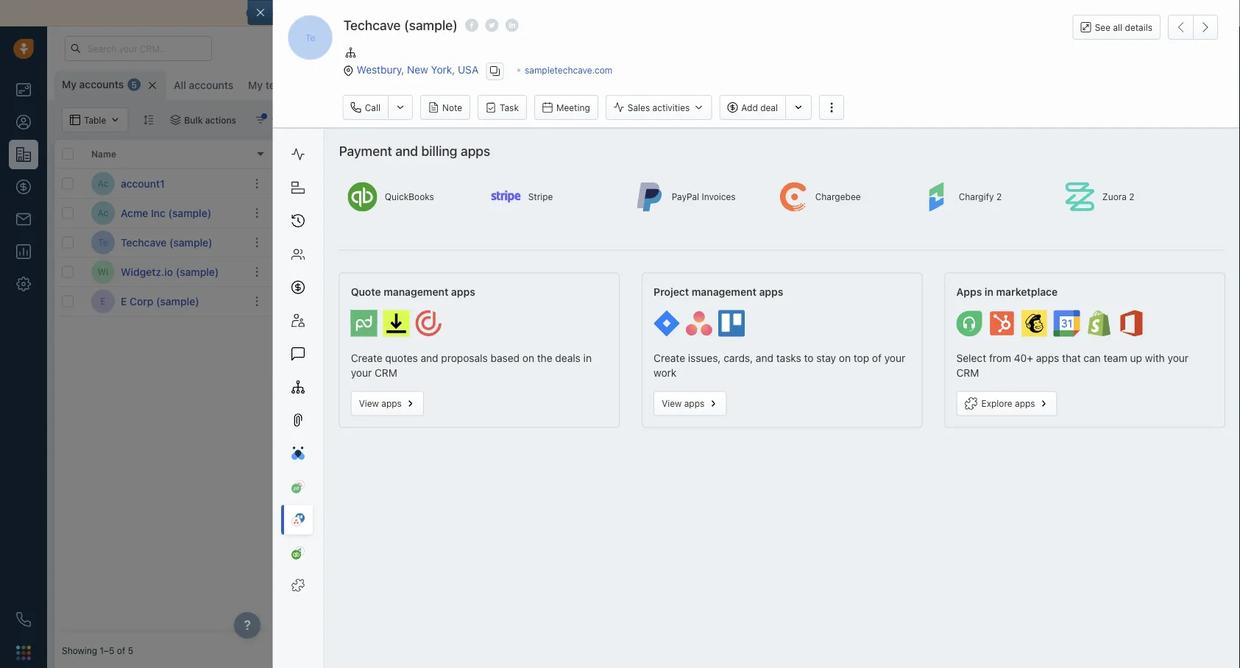 Task type: locate. For each thing, give the bounding box(es) containing it.
management down widgetz.io link
[[384, 286, 449, 298]]

create inside create issues, cards, and tasks to stay on top of your work
[[654, 352, 686, 364]]

connect your mailbox link
[[246, 7, 355, 19]]

0 vertical spatial ac
[[98, 179, 109, 189]]

top
[[854, 352, 870, 364]]

click down '5036153947' link
[[954, 295, 974, 305]]

container_wx8msf4aqz5i3rn1 image
[[618, 237, 628, 248]]

e corp (sample) link
[[121, 294, 199, 309]]

invoices
[[702, 192, 736, 202]]

2 view apps from the left
[[662, 399, 705, 409]]

apps down quotes
[[382, 399, 402, 409]]

apps left that at the right
[[1037, 352, 1060, 364]]

e down 'wi'
[[100, 296, 106, 307]]

4 john smith from the top
[[632, 267, 679, 277]]

0 horizontal spatial sampletechcave.com
[[393, 237, 481, 248]]

stay
[[817, 352, 837, 364]]

+ click to add up quickbooks
[[393, 179, 451, 189]]

1 horizontal spatial view apps button
[[654, 391, 727, 417]]

send email image
[[1095, 43, 1105, 55]]

in for apps
[[985, 286, 994, 298]]

smith down paypal
[[655, 208, 679, 218]]

all accounts button
[[166, 71, 241, 100], [174, 79, 234, 91]]

1 horizontal spatial view apps
[[662, 399, 705, 409]]

+ right due
[[835, 267, 841, 277]]

3 more...
[[383, 80, 421, 91]]

1 horizontal spatial sampletechcave.com
[[525, 65, 613, 75]]

ac down name
[[98, 179, 109, 189]]

1 horizontal spatial accounts
[[189, 79, 234, 91]]

facebook circled image
[[465, 17, 479, 33]]

container_wx8msf4aqz5i3rn1 image down container_wx8msf4aqz5i3rn1 icon
[[618, 267, 628, 277]]

+ add task up cards,
[[725, 296, 769, 307]]

explore apps button
[[957, 391, 1058, 417]]

click
[[954, 177, 974, 187], [401, 179, 422, 189], [843, 237, 864, 248], [843, 267, 864, 277], [954, 295, 974, 305], [401, 296, 422, 307]]

chargebee
[[816, 192, 861, 202]]

0 vertical spatial add
[[742, 102, 758, 113]]

1 + add task from the top
[[725, 237, 769, 248]]

and
[[474, 7, 492, 19], [396, 143, 418, 159], [421, 352, 439, 364], [756, 352, 774, 364]]

email
[[601, 7, 627, 19]]

john smith down paypal
[[632, 208, 679, 218]]

task
[[500, 102, 519, 113]]

john smith right container_wx8msf4aqz5i3rn1 icon
[[632, 237, 679, 248]]

+ click to add up chargify
[[946, 177, 1003, 187]]

+ click to add
[[946, 177, 1003, 187], [393, 179, 451, 189], [835, 237, 893, 248], [835, 267, 893, 277], [946, 295, 1003, 305], [393, 296, 451, 307]]

westbury, new york, usa
[[357, 64, 479, 76]]

1 john from the top
[[632, 179, 652, 189]]

techcave up westbury, on the top left
[[344, 17, 401, 33]]

4 smith from the top
[[655, 267, 679, 277]]

call
[[365, 102, 381, 113]]

in right apps in the top of the page
[[985, 286, 994, 298]]

contacts
[[318, 149, 356, 159]]

0 horizontal spatial crm
[[375, 367, 398, 379]]

2 smith from the top
[[655, 208, 679, 218]]

2 create from the left
[[654, 352, 686, 364]]

add for container_wx8msf4aqz5i3rn1 image to the left of project
[[733, 296, 749, 307]]

management for quote
[[384, 286, 449, 298]]

$ for $ 0
[[504, 176, 511, 190]]

crm inside the create quotes and proposals based on the deals in your crm
[[375, 367, 398, 379]]

1 vertical spatial j image
[[284, 290, 307, 313]]

add up cards,
[[733, 296, 749, 307]]

create
[[351, 352, 383, 364], [654, 352, 686, 364]]

1 j image from the top
[[284, 260, 307, 284]]

john for container_wx8msf4aqz5i3rn1 image to the left of project
[[632, 296, 652, 307]]

2 row group from the left
[[275, 169, 1233, 317]]

task
[[752, 237, 769, 248], [752, 296, 769, 307]]

5 john smith from the top
[[632, 296, 679, 307]]

up
[[1131, 352, 1143, 364]]

john smith
[[632, 179, 679, 189], [632, 208, 679, 218], [632, 237, 679, 248], [632, 267, 679, 277], [632, 296, 679, 307]]

0 vertical spatial techcave (sample)
[[344, 17, 458, 33]]

john smith up project
[[632, 267, 679, 277]]

+ add task down invoices at right
[[725, 237, 769, 248]]

in right due
[[809, 267, 817, 277]]

deals
[[556, 352, 581, 364]]

note
[[443, 102, 463, 113]]

0 horizontal spatial accounts
[[79, 78, 124, 91]]

5
[[131, 79, 137, 90], [128, 646, 133, 656]]

sampletechcave.com up widgetz.io link
[[393, 237, 481, 248]]

0 horizontal spatial 2
[[819, 267, 824, 277]]

0 vertical spatial 5
[[131, 79, 137, 90]]

1 vertical spatial of
[[873, 352, 882, 364]]

smith
[[655, 179, 679, 189], [655, 208, 679, 218], [655, 237, 679, 248], [655, 267, 679, 277], [655, 296, 679, 307]]

te inside 'row group'
[[98, 237, 108, 248]]

+ left apps in the top of the page
[[946, 295, 951, 305]]

crm down "select"
[[957, 367, 980, 379]]

ac left acme
[[98, 208, 109, 218]]

call button
[[343, 95, 388, 120]]

linkedin circled image
[[506, 17, 519, 33]]

row group containing account1
[[54, 169, 275, 317]]

0 vertical spatial techcave
[[344, 17, 401, 33]]

york,
[[431, 64, 455, 76]]

0 horizontal spatial techcave (sample)
[[121, 236, 213, 249]]

filter
[[278, 115, 298, 125]]

create left quotes
[[351, 352, 383, 364]]

apps right explore
[[1016, 399, 1036, 409]]

5 smith from the top
[[655, 296, 679, 307]]

container_wx8msf4aqz5i3rn1 image left 1
[[256, 115, 266, 125]]

1 horizontal spatial 2
[[997, 192, 1002, 202]]

and right quotes
[[421, 352, 439, 364]]

e
[[121, 295, 127, 307], [100, 296, 106, 307]]

press space to select this row. row containing $ 3,200
[[275, 228, 1233, 258]]

1 ac from the top
[[98, 179, 109, 189]]

j image
[[284, 260, 307, 284], [284, 290, 307, 313]]

2 john from the top
[[632, 208, 652, 218]]

0 horizontal spatial e
[[100, 296, 106, 307]]

all
[[1114, 22, 1123, 32]]

$ 5,600
[[504, 265, 546, 279]]

1 view apps from the left
[[359, 399, 402, 409]]

+ up quickbooks
[[393, 179, 399, 189]]

2 vertical spatial of
[[117, 646, 125, 656]]

task up cards,
[[752, 296, 769, 307]]

payment and billing apps
[[339, 143, 491, 159]]

cell
[[1049, 169, 1233, 198], [1049, 199, 1233, 228], [1049, 228, 1233, 257], [1049, 258, 1233, 286], [496, 287, 607, 316], [1049, 287, 1233, 316]]

view apps button down quotes
[[351, 391, 424, 417]]

5 down search your crm... text box in the top of the page
[[131, 79, 137, 90]]

1 vertical spatial sampletechcave.com
[[393, 237, 481, 248]]

2 view apps button from the left
[[654, 391, 727, 417]]

1 horizontal spatial on
[[839, 352, 851, 364]]

Search your CRM... text field
[[65, 36, 212, 61]]

container_wx8msf4aqz5i3rn1 image
[[170, 115, 181, 125], [256, 115, 266, 125], [618, 267, 628, 277], [725, 267, 735, 277], [618, 296, 628, 307]]

my
[[62, 78, 77, 91], [248, 79, 263, 91]]

0 vertical spatial of
[[588, 7, 598, 19]]

acme inc (sample)
[[121, 207, 211, 219]]

zuora 2
[[1103, 192, 1135, 202]]

+ click to add up the days
[[835, 237, 893, 248]]

add inside button
[[742, 102, 758, 113]]

5,600
[[514, 265, 546, 279]]

create up "work"
[[654, 352, 686, 364]]

+ up 19266343001
[[946, 177, 951, 187]]

add left deal
[[742, 102, 758, 113]]

1 on from the left
[[523, 352, 535, 364]]

cell for 0
[[1049, 169, 1233, 198]]

2 vertical spatial in
[[584, 352, 592, 364]]

my accounts link
[[62, 77, 124, 92]]

conversations.
[[630, 7, 701, 19]]

john smith for container_wx8msf4aqz5i3rn1 image below container_wx8msf4aqz5i3rn1 icon
[[632, 267, 679, 277]]

view apps down quotes
[[359, 399, 402, 409]]

1 horizontal spatial e
[[121, 295, 127, 307]]

2 right chargify
[[997, 192, 1002, 202]]

1 horizontal spatial create
[[654, 352, 686, 364]]

(sample)
[[404, 17, 458, 33], [168, 207, 211, 219], [169, 236, 213, 249], [176, 266, 219, 278], [156, 295, 199, 307]]

1 vertical spatial techcave (sample)
[[121, 236, 213, 249]]

john smith up paypal
[[632, 179, 679, 189]]

2 view from the left
[[662, 399, 682, 409]]

0 vertical spatial sampletechcave.com
[[525, 65, 613, 75]]

quickbooks
[[385, 192, 434, 202]]

1 horizontal spatial in
[[809, 267, 817, 277]]

0 vertical spatial + add task
[[725, 237, 769, 248]]

0 horizontal spatial sampletechcave.com link
[[393, 237, 481, 248]]

accounts for all
[[189, 79, 234, 91]]

+ add task
[[725, 237, 769, 248], [725, 296, 769, 307]]

te up 'wi'
[[98, 237, 108, 248]]

5 right 1–5
[[128, 646, 133, 656]]

0
[[514, 176, 521, 190]]

sampletechcave.com link up meeting button in the left top of the page
[[525, 65, 613, 75]]

add down invoices at right
[[733, 237, 749, 248]]

cell for 100
[[1049, 199, 1233, 228]]

0 horizontal spatial te
[[98, 237, 108, 248]]

0 horizontal spatial view apps button
[[351, 391, 424, 417]]

my territory accounts
[[248, 79, 353, 91]]

$ for $ 5,600
[[504, 265, 511, 279]]

john smith up "work"
[[632, 296, 679, 307]]

2 vertical spatial add
[[733, 296, 749, 307]]

1 horizontal spatial te
[[306, 32, 316, 43]]

grid
[[54, 138, 1233, 633]]

0 horizontal spatial in
[[584, 352, 592, 364]]

1 create from the left
[[351, 352, 383, 364]]

1 vertical spatial techcave
[[121, 236, 167, 249]]

1 view apps button from the left
[[351, 391, 424, 417]]

(sample) left the facebook circled image
[[404, 17, 458, 33]]

press space to select this row. row containing $ 5,600
[[275, 258, 1233, 287]]

1 view from the left
[[359, 399, 379, 409]]

0 vertical spatial sampletechcave.com link
[[525, 65, 613, 75]]

management right project
[[692, 286, 757, 298]]

1 horizontal spatial management
[[692, 286, 757, 298]]

apps right billing
[[461, 143, 491, 159]]

create quotes and proposals based on the deals in your crm
[[351, 352, 592, 379]]

inc
[[151, 207, 166, 219]]

crm inside select from 40+ apps that can team up with your crm
[[957, 367, 980, 379]]

0 horizontal spatial on
[[523, 352, 535, 364]]

ac for account1
[[98, 179, 109, 189]]

1 horizontal spatial techcave (sample)
[[344, 17, 458, 33]]

account1
[[121, 177, 165, 190]]

techcave (sample)
[[344, 17, 458, 33], [121, 236, 213, 249]]

of right 1–5
[[117, 646, 125, 656]]

$
[[504, 176, 511, 190], [504, 206, 511, 220], [504, 235, 511, 249], [504, 265, 511, 279]]

sampletechcave.com link up widgetz.io link
[[393, 237, 481, 248]]

acme inc (sample) link
[[121, 206, 211, 221]]

smith up "work"
[[655, 296, 679, 307]]

1 vertical spatial task
[[752, 296, 769, 307]]

$ 0
[[504, 176, 521, 190]]

2 horizontal spatial 2
[[1130, 192, 1135, 202]]

2 on from the left
[[839, 352, 851, 364]]

more...
[[391, 80, 421, 91]]

details
[[1126, 22, 1153, 32]]

2 task from the top
[[752, 296, 769, 307]]

accounts
[[79, 78, 124, 91], [189, 79, 234, 91], [308, 79, 353, 91]]

apps inside button
[[1016, 399, 1036, 409]]

ac for acme inc (sample)
[[98, 208, 109, 218]]

view apps button down "work"
[[654, 391, 727, 417]]

2 + add task from the top
[[725, 296, 769, 307]]

smith up project
[[655, 267, 679, 277]]

0 vertical spatial j image
[[284, 260, 307, 284]]

with
[[1146, 352, 1166, 364]]

smith right container_wx8msf4aqz5i3rn1 icon
[[655, 237, 679, 248]]

1 vertical spatial ac
[[98, 208, 109, 218]]

click down widgetz.io link
[[401, 296, 422, 307]]

3 john smith from the top
[[632, 237, 679, 248]]

1 john smith from the top
[[632, 179, 679, 189]]

apps inside select from 40+ apps that can team up with your crm
[[1037, 352, 1060, 364]]

of right 'sync'
[[588, 7, 598, 19]]

0 vertical spatial te
[[306, 32, 316, 43]]

$ left the 3,200
[[504, 235, 511, 249]]

techcave (sample) up westbury, new york, usa link
[[344, 17, 458, 33]]

note button
[[420, 95, 471, 120]]

2 left the days
[[819, 267, 824, 277]]

0 horizontal spatial my
[[62, 78, 77, 91]]

smith for container_wx8msf4aqz5i3rn1 image below container_wx8msf4aqz5i3rn1 icon
[[655, 267, 679, 277]]

press space to select this row. row
[[54, 169, 275, 199], [275, 169, 1233, 199], [54, 199, 275, 228], [275, 199, 1233, 228], [54, 228, 275, 258], [275, 228, 1233, 258], [54, 258, 275, 287], [275, 258, 1233, 287], [54, 287, 275, 317], [275, 287, 1233, 317]]

row group
[[54, 169, 275, 317], [275, 169, 1233, 317]]

press space to select this row. row containing techcave (sample)
[[54, 228, 275, 258]]

1 vertical spatial te
[[98, 237, 108, 248]]

paypal
[[672, 192, 700, 202]]

2 horizontal spatial in
[[985, 286, 994, 298]]

2 $ from the top
[[504, 206, 511, 220]]

1 horizontal spatial techcave
[[344, 17, 401, 33]]

0 horizontal spatial view apps
[[359, 399, 402, 409]]

+ down invoices at right
[[725, 237, 730, 248]]

crm down quotes
[[375, 367, 398, 379]]

1 filter applied
[[272, 115, 332, 125]]

1 horizontal spatial crm
[[957, 367, 980, 379]]

0 horizontal spatial techcave
[[121, 236, 167, 249]]

task for container_wx8msf4aqz5i3rn1 icon
[[752, 237, 769, 248]]

view
[[359, 399, 379, 409], [662, 399, 682, 409]]

0 vertical spatial task
[[752, 237, 769, 248]]

1 vertical spatial add
[[733, 237, 749, 248]]

2 ac from the top
[[98, 208, 109, 218]]

2 for chargify 2
[[997, 192, 1002, 202]]

in inside press space to select this row. row
[[809, 267, 817, 277]]

1 $ from the top
[[504, 176, 511, 190]]

$ left the 5,600
[[504, 265, 511, 279]]

0 horizontal spatial view
[[359, 399, 379, 409]]

see all details
[[1096, 22, 1153, 32]]

click up quickbooks
[[401, 179, 422, 189]]

to
[[355, 7, 364, 19], [977, 177, 985, 187], [424, 179, 433, 189], [866, 237, 874, 248], [866, 267, 874, 277], [977, 295, 985, 305], [424, 296, 433, 307], [805, 352, 814, 364]]

quote
[[351, 286, 381, 298]]

view apps down "work"
[[662, 399, 705, 409]]

create inside the create quotes and proposals based on the deals in your crm
[[351, 352, 383, 364]]

on left "top"
[[839, 352, 851, 364]]

apps up proposals
[[451, 286, 476, 298]]

2 management from the left
[[692, 286, 757, 298]]

3 $ from the top
[[504, 235, 511, 249]]

sampletechcave.com link
[[525, 65, 613, 75], [393, 237, 481, 248]]

1 row group from the left
[[54, 169, 275, 317]]

te down connect your mailbox link
[[306, 32, 316, 43]]

your inside select from 40+ apps that can team up with your crm
[[1168, 352, 1189, 364]]

$ left 0
[[504, 176, 511, 190]]

john for container_wx8msf4aqz5i3rn1 image below container_wx8msf4aqz5i3rn1 icon
[[632, 267, 652, 277]]

accounts right all
[[189, 79, 234, 91]]

3 smith from the top
[[655, 237, 679, 248]]

accounts down search your crm... text box in the top of the page
[[79, 78, 124, 91]]

19266343001 link
[[946, 205, 1004, 221]]

apps up tasks
[[760, 286, 784, 298]]

of
[[588, 7, 598, 19], [873, 352, 882, 364], [117, 646, 125, 656]]

3 john from the top
[[632, 237, 652, 248]]

1 management from the left
[[384, 286, 449, 298]]

in
[[809, 267, 817, 277], [985, 286, 994, 298], [584, 352, 592, 364]]

0 horizontal spatial create
[[351, 352, 383, 364]]

1 vertical spatial in
[[985, 286, 994, 298]]

view for create quotes and proposals based on the deals in your crm
[[359, 399, 379, 409]]

accounts up "applied"
[[308, 79, 353, 91]]

te inside button
[[306, 32, 316, 43]]

add
[[742, 102, 758, 113], [733, 237, 749, 248], [733, 296, 749, 307]]

sampletechcave.com for topmost sampletechcave.com link
[[525, 65, 613, 75]]

deal
[[761, 102, 778, 113]]

sampletechcave.com up meeting button in the left top of the page
[[525, 65, 613, 75]]

1 task from the top
[[752, 237, 769, 248]]

container_wx8msf4aqz5i3rn1 image left the bulk
[[170, 115, 181, 125]]

of inside create issues, cards, and tasks to stay on top of your work
[[873, 352, 882, 364]]

5 john from the top
[[632, 296, 652, 307]]

techcave up widgetz.io
[[121, 236, 167, 249]]

and left tasks
[[756, 352, 774, 364]]

2 crm from the left
[[957, 367, 980, 379]]

2 horizontal spatial of
[[873, 352, 882, 364]]

+ click to add down widgetz.io link
[[393, 296, 451, 307]]

in right deals
[[584, 352, 592, 364]]

based
[[491, 352, 520, 364]]

dialog
[[248, 0, 1241, 669]]

widgetz.io link
[[393, 267, 436, 277]]

of right "top"
[[873, 352, 882, 364]]

3 more... button
[[362, 75, 429, 96]]

1 horizontal spatial view
[[662, 399, 682, 409]]

2 j image from the top
[[284, 290, 307, 313]]

zuora
[[1103, 192, 1127, 202]]

+ click to add down '5036153947' link
[[946, 295, 1003, 305]]

(sample) inside dialog
[[404, 17, 458, 33]]

techcave (sample) down acme inc (sample) link
[[121, 236, 213, 249]]

1 horizontal spatial my
[[248, 79, 263, 91]]

smith for container_wx8msf4aqz5i3rn1 image to the left of project
[[655, 296, 679, 307]]

4 $ from the top
[[504, 265, 511, 279]]

view apps button for quotes
[[351, 391, 424, 417]]

1 vertical spatial + add task
[[725, 296, 769, 307]]

task up the "project management apps" at top
[[752, 237, 769, 248]]

1 crm from the left
[[375, 367, 398, 379]]

sampletechcave.com inside press space to select this row. row
[[393, 237, 481, 248]]

your inside create issues, cards, and tasks to stay on top of your work
[[885, 352, 906, 364]]

techcave inside dialog
[[344, 17, 401, 33]]

and left billing
[[396, 143, 418, 159]]

5036153947
[[946, 265, 999, 276]]

view for create issues, cards, and tasks to stay on top of your work
[[662, 399, 682, 409]]

0 vertical spatial in
[[809, 267, 817, 277]]

sampletechcave.com inside dialog
[[525, 65, 613, 75]]

2 right zuora
[[1130, 192, 1135, 202]]

john
[[632, 179, 652, 189], [632, 208, 652, 218], [632, 237, 652, 248], [632, 267, 652, 277], [632, 296, 652, 307]]

1 horizontal spatial sampletechcave.com link
[[525, 65, 613, 75]]

(sample) down techcave (sample) link at the top left of the page
[[176, 266, 219, 278]]

0 horizontal spatial management
[[384, 286, 449, 298]]

on left the
[[523, 352, 535, 364]]

add
[[987, 177, 1003, 187], [435, 179, 451, 189], [877, 237, 893, 248], [877, 267, 893, 277], [987, 295, 1003, 305], [435, 296, 451, 307]]

4 john from the top
[[632, 267, 652, 277]]

2 inside press space to select this row. row
[[819, 267, 824, 277]]

3,200
[[514, 235, 546, 249]]

smith up paypal
[[655, 179, 679, 189]]



Task type: vqa. For each thing, say whether or not it's contained in the screenshot.
the rightmost of
yes



Task type: describe. For each thing, give the bounding box(es) containing it.
press space to select this row. row containing widgetz.io (sample)
[[54, 258, 275, 287]]

all accounts
[[174, 79, 234, 91]]

1 smith from the top
[[655, 179, 679, 189]]

accounts for my
[[79, 78, 124, 91]]

sync
[[563, 7, 586, 19]]

s image
[[284, 231, 307, 254]]

website
[[393, 149, 428, 159]]

5 inside my accounts 5
[[131, 79, 137, 90]]

crm for select
[[957, 367, 980, 379]]

john for container_wx8msf4aqz5i3rn1 icon
[[632, 237, 652, 248]]

press space to select this row. row containing $ 100
[[275, 199, 1233, 228]]

your inside the create quotes and proposals based on the deals in your crm
[[351, 367, 372, 379]]

press space to select this row. row containing e corp (sample)
[[54, 287, 275, 317]]

phone image
[[16, 613, 31, 627]]

1 vertical spatial 5
[[128, 646, 133, 656]]

billing
[[422, 143, 458, 159]]

o
[[447, 80, 454, 91]]

$ for $ 3,200
[[504, 235, 511, 249]]

widgetz.io
[[121, 266, 173, 278]]

connect your mailbox to improve deliverability and enable 2-way sync of email conversations.
[[246, 7, 701, 19]]

deliverability
[[409, 7, 471, 19]]

1 horizontal spatial of
[[588, 7, 598, 19]]

from
[[990, 352, 1012, 364]]

management for project
[[692, 286, 757, 298]]

twitter circled image
[[486, 17, 499, 33]]

$ for $ 100
[[504, 206, 511, 220]]

in for due
[[809, 267, 817, 277]]

days
[[827, 267, 846, 277]]

applied
[[301, 115, 332, 125]]

j image for press space to select this row. row containing + click to add
[[284, 290, 307, 313]]

cell for 5,600
[[1049, 258, 1233, 286]]

name row
[[54, 140, 275, 169]]

payment
[[339, 143, 392, 159]]

and inside the create quotes and proposals based on the deals in your crm
[[421, 352, 439, 364]]

call link
[[343, 95, 388, 120]]

all
[[174, 79, 186, 91]]

project management apps
[[654, 286, 784, 298]]

1–5
[[100, 646, 115, 656]]

create issues, cards, and tasks to stay on top of your work
[[654, 352, 906, 379]]

crm for create
[[375, 367, 398, 379]]

widgetz.io
[[393, 267, 436, 277]]

john smith for container_wx8msf4aqz5i3rn1 icon
[[632, 237, 679, 248]]

explore
[[982, 399, 1013, 409]]

explore apps
[[982, 399, 1036, 409]]

apps
[[957, 286, 983, 298]]

row group containing $ 0
[[275, 169, 1233, 317]]

meeting button
[[535, 95, 599, 120]]

see all details button
[[1073, 15, 1161, 40]]

press space to select this row. row containing $ 0
[[275, 169, 1233, 199]]

(sample) down widgetz.io (sample) link
[[156, 295, 199, 307]]

2 for zuora 2
[[1130, 192, 1135, 202]]

add deal
[[742, 102, 778, 113]]

+ add task for container_wx8msf4aqz5i3rn1 icon
[[725, 237, 769, 248]]

due in 2 days
[[791, 267, 846, 277]]

cards,
[[724, 352, 753, 364]]

click up chargify
[[954, 177, 974, 187]]

⌘ o
[[437, 80, 454, 91]]

view apps for create quotes and proposals based on the deals in your crm
[[359, 399, 402, 409]]

3
[[383, 80, 389, 91]]

techcave (sample) inside press space to select this row. row
[[121, 236, 213, 249]]

territory
[[266, 79, 306, 91]]

bulk actions button
[[161, 108, 246, 133]]

press space to select this row. row containing acme inc (sample)
[[54, 199, 275, 228]]

to inside create issues, cards, and tasks to stay on top of your work
[[805, 352, 814, 364]]

actions
[[205, 115, 236, 125]]

⌘
[[437, 80, 445, 91]]

marketplace
[[997, 286, 1058, 298]]

add deal button
[[720, 95, 786, 120]]

my for my accounts 5
[[62, 78, 77, 91]]

100
[[514, 206, 534, 220]]

on inside the create quotes and proposals based on the deals in your crm
[[523, 352, 535, 364]]

e for e
[[100, 296, 106, 307]]

my accounts 5
[[62, 78, 137, 91]]

j image for press space to select this row. row containing $ 5,600
[[284, 260, 307, 284]]

bulk actions
[[184, 115, 236, 125]]

task button
[[478, 95, 527, 120]]

e corp (sample)
[[121, 295, 199, 307]]

view apps for create issues, cards, and tasks to stay on top of your work
[[662, 399, 705, 409]]

cell for 3,200
[[1049, 228, 1233, 257]]

grid containing $ 0
[[54, 138, 1233, 633]]

enable
[[495, 7, 527, 19]]

bulk
[[184, 115, 203, 125]]

+ up the days
[[835, 237, 841, 248]]

issues,
[[688, 352, 721, 364]]

select from 40+ apps that can team up with your crm
[[957, 352, 1189, 379]]

+ add task for container_wx8msf4aqz5i3rn1 image to the left of project
[[725, 296, 769, 307]]

freshworks switcher image
[[16, 646, 31, 661]]

+ click to add right due
[[835, 267, 893, 277]]

2 john smith from the top
[[632, 208, 679, 218]]

phone element
[[9, 605, 38, 635]]

and left enable
[[474, 7, 492, 19]]

john smith for container_wx8msf4aqz5i3rn1 image to the left of project
[[632, 296, 679, 307]]

in inside the create quotes and proposals based on the deals in your crm
[[584, 352, 592, 364]]

click right due
[[843, 267, 864, 277]]

paypal invoices
[[672, 192, 736, 202]]

corp
[[130, 295, 153, 307]]

account1 link
[[121, 176, 165, 191]]

e for e corp (sample)
[[121, 295, 127, 307]]

(sample) right inc
[[168, 207, 211, 219]]

$ 3,200
[[504, 235, 546, 249]]

0 horizontal spatial of
[[117, 646, 125, 656]]

select
[[957, 352, 987, 364]]

container_wx8msf4aqz5i3rn1 image inside bulk actions button
[[170, 115, 181, 125]]

widgetz.io (sample) link
[[121, 265, 219, 279]]

techcave (sample) inside dialog
[[344, 17, 458, 33]]

click up the days
[[843, 237, 864, 248]]

create for create quotes and proposals based on the deals in your crm
[[351, 352, 383, 364]]

5036153947 link
[[946, 264, 999, 280]]

container_wx8msf4aqz5i3rn1 image left project
[[618, 296, 628, 307]]

press space to select this row. row containing + click to add
[[275, 287, 1233, 317]]

work
[[654, 367, 677, 379]]

way
[[541, 7, 560, 19]]

improve
[[367, 7, 406, 19]]

on inside create issues, cards, and tasks to stay on top of your work
[[839, 352, 851, 364]]

quote management apps
[[351, 286, 476, 298]]

+ right quote
[[393, 296, 399, 307]]

view apps button for issues,
[[654, 391, 727, 417]]

connect
[[246, 7, 287, 19]]

related contacts
[[283, 149, 356, 159]]

l image
[[284, 201, 307, 225]]

due
[[791, 267, 807, 277]]

sales
[[628, 102, 650, 113]]

1 filter applied button
[[246, 108, 342, 133]]

2 horizontal spatial accounts
[[308, 79, 353, 91]]

sampletechcave.com for bottom sampletechcave.com link
[[393, 237, 481, 248]]

quotes
[[385, 352, 418, 364]]

tasks
[[777, 352, 802, 364]]

techcave (sample) link
[[121, 235, 213, 250]]

create for create issues, cards, and tasks to stay on top of your work
[[654, 352, 686, 364]]

showing 1–5 of 5
[[62, 646, 133, 656]]

press space to select this row. row containing account1
[[54, 169, 275, 199]]

1 vertical spatial sampletechcave.com link
[[393, 237, 481, 248]]

activities
[[653, 102, 690, 113]]

+ right project
[[725, 296, 730, 307]]

container_wx8msf4aqz5i3rn1 image inside 1 filter applied 'button'
[[256, 115, 266, 125]]

widgetz.io (sample)
[[121, 266, 219, 278]]

see
[[1096, 22, 1111, 32]]

container_wx8msf4aqz5i3rn1 image up the "project management apps" at top
[[725, 267, 735, 277]]

wi
[[98, 267, 109, 277]]

proposals
[[441, 352, 488, 364]]

task for container_wx8msf4aqz5i3rn1 image to the left of project
[[752, 296, 769, 307]]

project
[[654, 286, 689, 298]]

meeting
[[557, 102, 590, 113]]

my for my territory accounts
[[248, 79, 263, 91]]

techcave inside press space to select this row. row
[[121, 236, 167, 249]]

smith for container_wx8msf4aqz5i3rn1 icon
[[655, 237, 679, 248]]

add for container_wx8msf4aqz5i3rn1 icon
[[733, 237, 749, 248]]

dialog containing techcave (sample)
[[248, 0, 1241, 669]]

apps down issues,
[[685, 399, 705, 409]]

(sample) up widgetz.io (sample)
[[169, 236, 213, 249]]

westbury,
[[357, 64, 404, 76]]

te button
[[288, 15, 333, 60]]

and inside create issues, cards, and tasks to stay on top of your work
[[756, 352, 774, 364]]

stripe
[[529, 192, 553, 202]]



